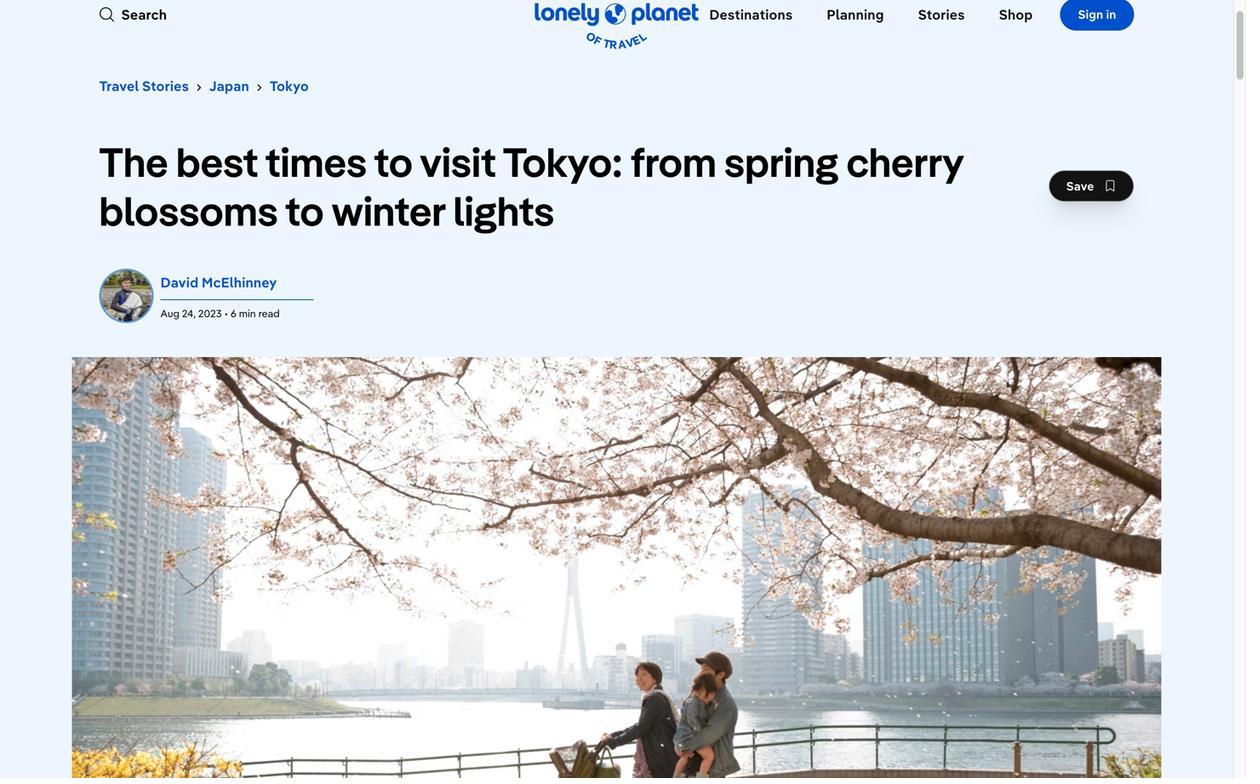 Task type: locate. For each thing, give the bounding box(es) containing it.
spring
[[724, 136, 839, 187]]

tokyo
[[270, 77, 309, 94]]

to
[[374, 136, 413, 187], [285, 185, 324, 236]]

stories link
[[911, 0, 972, 59]]

save link
[[1049, 170, 1134, 202]]

destinations
[[709, 6, 793, 23]]

destinations link
[[703, 0, 800, 59]]

shop link
[[992, 0, 1040, 59]]

to left visit on the top of the page
[[374, 136, 413, 187]]

1 vertical spatial stories
[[142, 77, 189, 94]]

0 horizontal spatial to
[[285, 185, 324, 236]]

stories
[[918, 6, 965, 23], [142, 77, 189, 94]]

the
[[99, 136, 168, 187]]

0 horizontal spatial stories
[[142, 77, 189, 94]]

0 vertical spatial stories
[[918, 6, 965, 23]]

min
[[239, 307, 256, 320]]

to left winter
[[285, 185, 324, 236]]

japan
[[209, 77, 249, 94]]

93888554
happiness, growth, purity, love image
[[72, 358, 1162, 779]]

stories right travel at the top of the page
[[142, 77, 189, 94]]

stories left shop
[[918, 6, 965, 23]]

david
[[160, 274, 199, 291]]

aug 24, 2023 • 6 min read
[[160, 307, 280, 320]]

david mcelhinney image
[[99, 269, 154, 324]]

•
[[224, 307, 228, 320]]

visit
[[420, 136, 496, 187]]

in
[[1106, 7, 1116, 22]]

travel
[[99, 77, 139, 94]]

24,
[[182, 307, 196, 320]]

mcelhinney
[[202, 274, 277, 291]]

travel stories
[[99, 77, 189, 94]]

travel stories link
[[99, 77, 189, 94]]

1 horizontal spatial to
[[374, 136, 413, 187]]

6
[[231, 307, 236, 320]]



Task type: vqa. For each thing, say whether or not it's contained in the screenshot.
topmost Attractions
no



Task type: describe. For each thing, give the bounding box(es) containing it.
the best times to visit tokyo: from spring cherry blossoms to winter lights
[[99, 136, 963, 236]]

best
[[176, 136, 258, 187]]

lonely planet homepage image
[[535, 0, 698, 52]]

save
[[1066, 179, 1094, 193]]

times
[[265, 136, 367, 187]]

aug
[[160, 307, 180, 320]]

sign in link
[[1060, 0, 1134, 30]]

sign
[[1078, 7, 1103, 22]]

tokyo link
[[270, 77, 309, 94]]

cherry
[[847, 136, 963, 187]]

shop
[[999, 6, 1033, 23]]

planning
[[827, 6, 884, 23]]

tokyo:
[[503, 136, 623, 187]]

winter
[[332, 185, 445, 236]]

1 horizontal spatial stories
[[918, 6, 965, 23]]

read
[[258, 307, 280, 320]]

sign in
[[1078, 7, 1116, 22]]

blossoms
[[99, 185, 278, 236]]

from
[[631, 136, 717, 187]]

japan link
[[209, 77, 249, 94]]

lights
[[453, 185, 554, 236]]

planning link
[[820, 0, 891, 59]]

2023
[[198, 307, 222, 320]]

search
[[121, 6, 167, 23]]

david mcelhinney
[[160, 274, 277, 291]]

david mcelhinney link
[[160, 274, 277, 291]]

search button
[[99, 4, 167, 25]]



